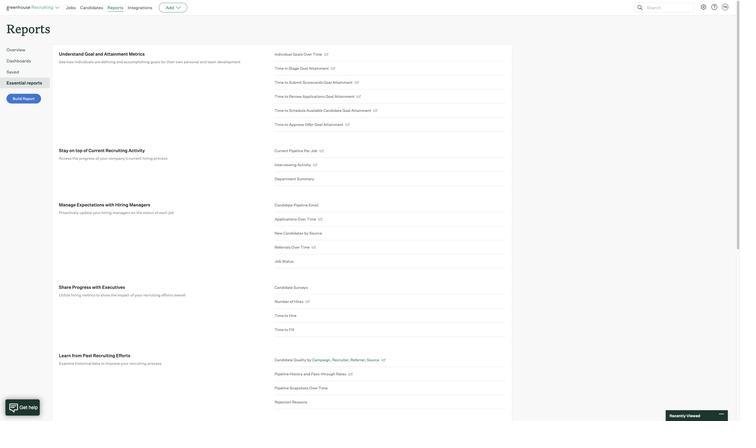 Task type: describe. For each thing, give the bounding box(es) containing it.
overview
[[6, 47, 25, 52]]

1 horizontal spatial candidates
[[283, 231, 304, 235]]

saved link
[[6, 69, 48, 75]]

source link
[[367, 358, 379, 362]]

accomplishing
[[124, 60, 150, 64]]

1 horizontal spatial applications
[[303, 94, 325, 99]]

hiring
[[115, 202, 128, 208]]

company's
[[109, 156, 128, 161]]

history
[[290, 372, 303, 376]]

candidate surveys link
[[275, 285, 505, 295]]

, source
[[365, 358, 379, 362]]

department summary link
[[275, 172, 505, 186]]

recently viewed
[[670, 413, 701, 418]]

own
[[176, 60, 183, 64]]

individual
[[275, 52, 292, 57]]

candidate pipeline email link
[[275, 202, 505, 212]]

recruiting inside learn from past recruiting efforts examine historical data to improve your recruiting process
[[93, 353, 115, 358]]

with for executives
[[92, 285, 101, 290]]

development
[[217, 60, 241, 64]]

1 horizontal spatial job
[[311, 148, 318, 153]]

2 , from the left
[[349, 358, 350, 362]]

1 vertical spatial applications
[[275, 217, 297, 221]]

of inside manage expectations with hiring managers proactively update your hiring managers on the status of each job
[[155, 210, 158, 215]]

attainment inside 'understand goal and attainment metrics see how individuals are defining and accomplishing goals for their own personal and team development'
[[104, 51, 128, 57]]

of inside share progress with executives utilize hiring metrics to show the impact of your recruiting efforts overall
[[131, 293, 134, 297]]

candidate quality by campaign , recruiter , referrer
[[275, 358, 365, 362]]

on inside manage expectations with hiring managers proactively update your hiring managers on the status of each job
[[131, 210, 136, 215]]

stay on top of current recruiting activity access the progress of your company's current hiring process
[[59, 148, 168, 161]]

your inside share progress with executives utilize hiring metrics to show the impact of your recruiting efforts overall
[[135, 293, 143, 297]]

icon chart image for interviewing activity
[[313, 164, 317, 166]]

surveys
[[294, 285, 308, 290]]

icon chart image for applications over time
[[318, 218, 322, 221]]

and left pass-
[[304, 372, 310, 376]]

learn
[[59, 353, 71, 358]]

referrals
[[275, 245, 291, 250]]

efforts
[[116, 353, 130, 358]]

1 vertical spatial reports
[[6, 21, 50, 36]]

on inside the stay on top of current recruiting activity access the progress of your company's current hiring process
[[69, 148, 75, 153]]

dashboards link
[[6, 58, 48, 64]]

manage
[[59, 202, 76, 208]]

with for hiring
[[105, 202, 114, 208]]

current pipeline per job
[[275, 148, 318, 153]]

department summary
[[275, 177, 314, 181]]

pipeline up "rejection" at the bottom left of the page
[[275, 386, 289, 390]]

to for time to fill
[[285, 327, 288, 332]]

job status
[[275, 259, 294, 264]]

understand goal and attainment metrics see how individuals are defining and accomplishing goals for their own personal and team development
[[59, 51, 241, 64]]

campaign
[[312, 358, 330, 362]]

schedule
[[289, 108, 306, 113]]

candidates link
[[80, 5, 103, 10]]

access
[[59, 156, 72, 161]]

rates
[[336, 372, 346, 376]]

jobs link
[[66, 5, 76, 10]]

the inside the stay on top of current recruiting activity access the progress of your company's current hiring process
[[73, 156, 78, 161]]

time left fill
[[275, 327, 284, 332]]

reports link
[[107, 5, 124, 10]]

hiring inside the stay on top of current recruiting activity access the progress of your company's current hiring process
[[143, 156, 153, 161]]

scorecards
[[303, 80, 323, 85]]

icon chart image for pipeline history and pass-through rates
[[349, 373, 353, 376]]

viewed
[[687, 413, 701, 418]]

data
[[92, 361, 100, 366]]

job
[[168, 210, 174, 215]]

pipeline left per
[[289, 148, 303, 153]]

time to hire link
[[275, 309, 505, 323]]

current
[[129, 156, 142, 161]]

time left approve
[[275, 122, 284, 127]]

configure image
[[701, 4, 707, 10]]

individual goals over time
[[275, 52, 322, 57]]

by for quality
[[307, 358, 312, 362]]

report
[[23, 96, 35, 101]]

jobs
[[66, 5, 76, 10]]

time to hire
[[275, 313, 297, 318]]

efforts
[[161, 293, 173, 297]]

new candidates by source
[[275, 231, 322, 235]]

candidate for candidate surveys
[[275, 285, 293, 290]]

0 horizontal spatial candidates
[[80, 5, 103, 10]]

1 , from the left
[[330, 358, 332, 362]]

department
[[275, 177, 296, 181]]

and up "are"
[[95, 51, 103, 57]]

and left team
[[200, 60, 207, 64]]

referrals over time
[[275, 245, 310, 250]]

stage
[[289, 66, 299, 71]]

metrics
[[82, 293, 95, 297]]

for
[[161, 60, 166, 64]]

of right top
[[83, 148, 88, 153]]

their
[[167, 60, 175, 64]]

defining
[[101, 60, 116, 64]]

time left submit
[[275, 80, 284, 85]]

goal inside 'understand goal and attainment metrics see how individuals are defining and accomplishing goals for their own personal and team development'
[[85, 51, 94, 57]]

process inside the stay on top of current recruiting activity access the progress of your company's current hiring process
[[154, 156, 168, 161]]

over up new candidates by source
[[298, 217, 306, 221]]

hiring inside share progress with executives utilize hiring metrics to show the impact of your recruiting efforts overall
[[71, 293, 81, 297]]

td button
[[722, 4, 729, 10]]

greenhouse recruiting image
[[6, 4, 55, 11]]

interviewing
[[275, 163, 297, 167]]

your inside manage expectations with hiring managers proactively update your hiring managers on the status of each job
[[93, 210, 101, 215]]

0 vertical spatial reports
[[107, 5, 124, 10]]

the inside share progress with executives utilize hiring metrics to show the impact of your recruiting efforts overall
[[111, 293, 117, 297]]

learn from past recruiting efforts examine historical data to improve your recruiting process
[[59, 353, 162, 366]]

your inside learn from past recruiting efforts examine historical data to improve your recruiting process
[[121, 361, 129, 366]]

essential reports link
[[6, 80, 48, 86]]

to for time to submit scorecards goal attainment
[[285, 80, 288, 85]]

rejection
[[275, 400, 291, 404]]

status
[[143, 210, 154, 215]]

by for candidates
[[304, 231, 309, 235]]

executives
[[102, 285, 125, 290]]

campaign link
[[312, 358, 330, 362]]

job status link
[[275, 254, 505, 268]]

to for time to hire
[[285, 313, 288, 318]]

build report
[[13, 96, 35, 101]]

impact
[[117, 293, 130, 297]]

how
[[66, 60, 74, 64]]

to for time to review applications goal attainment
[[285, 94, 288, 99]]

time left "in"
[[275, 66, 284, 71]]

team
[[208, 60, 217, 64]]

manage expectations with hiring managers proactively update your hiring managers on the status of each job
[[59, 202, 174, 215]]

your inside the stay on top of current recruiting activity access the progress of your company's current hiring process
[[100, 156, 108, 161]]

icon chart image for time to approve offer goal attainment
[[346, 123, 350, 126]]

of right progress
[[96, 156, 99, 161]]



Task type: vqa. For each thing, say whether or not it's contained in the screenshot.
reached
no



Task type: locate. For each thing, give the bounding box(es) containing it.
recruiting left 'efforts' at bottom
[[143, 293, 161, 297]]

overview link
[[6, 47, 48, 53]]

time down email
[[307, 217, 316, 221]]

icon chart image for individual goals over time
[[324, 53, 328, 56]]

review
[[289, 94, 302, 99]]

0 vertical spatial with
[[105, 202, 114, 208]]

to right data
[[101, 361, 105, 366]]

1 vertical spatial by
[[307, 358, 312, 362]]

0 vertical spatial process
[[154, 156, 168, 161]]

the down managers
[[136, 210, 142, 215]]

progress
[[79, 156, 95, 161]]

candidates up 'referrals over time'
[[283, 231, 304, 235]]

time to fill link
[[275, 323, 505, 337]]

activity up summary
[[298, 163, 311, 167]]

to left schedule
[[285, 108, 288, 113]]

attainment
[[104, 51, 128, 57], [309, 66, 329, 71], [333, 80, 353, 85], [335, 94, 355, 99], [351, 108, 371, 113], [323, 122, 344, 127]]

source down the applications over time
[[310, 231, 322, 235]]

1 vertical spatial process
[[147, 361, 162, 366]]

td
[[723, 5, 728, 9]]

process inside learn from past recruiting efforts examine historical data to improve your recruiting process
[[147, 361, 162, 366]]

with inside share progress with executives utilize hiring metrics to show the impact of your recruiting efforts overall
[[92, 285, 101, 290]]

time right goals
[[313, 52, 322, 57]]

historical
[[75, 361, 92, 366]]

icon chart image for referrals over time
[[312, 246, 316, 249]]

by right quality
[[307, 358, 312, 362]]

time down new candidates by source
[[301, 245, 310, 250]]

2 vertical spatial hiring
[[71, 293, 81, 297]]

by inside new candidates by source link
[[304, 231, 309, 235]]

2 horizontal spatial hiring
[[143, 156, 153, 161]]

source right referrer "link"
[[367, 358, 379, 362]]

icon chart image for time to schedule available candidate goal attainment
[[374, 109, 378, 112]]

on
[[69, 148, 75, 153], [131, 210, 136, 215]]

to inside learn from past recruiting efforts examine historical data to improve your recruiting process
[[101, 361, 105, 366]]

add
[[166, 5, 174, 10]]

0 horizontal spatial ,
[[330, 358, 332, 362]]

on left top
[[69, 148, 75, 153]]

1 vertical spatial with
[[92, 285, 101, 290]]

over
[[304, 52, 312, 57], [298, 217, 306, 221], [292, 245, 300, 250], [310, 386, 318, 390]]

to left submit
[[285, 80, 288, 85]]

0 horizontal spatial the
[[73, 156, 78, 161]]

offer
[[305, 122, 314, 127]]

reports
[[27, 80, 42, 86]]

1 vertical spatial the
[[136, 210, 142, 215]]

per
[[304, 148, 310, 153]]

of left the hires
[[290, 299, 293, 304]]

candidates right jobs link
[[80, 5, 103, 10]]

goal
[[85, 51, 94, 57], [300, 66, 308, 71], [324, 80, 332, 85], [326, 94, 334, 99], [343, 108, 351, 113], [315, 122, 323, 127]]

0 vertical spatial source
[[310, 231, 322, 235]]

overall
[[174, 293, 186, 297]]

managers
[[113, 210, 130, 215]]

0 vertical spatial the
[[73, 156, 78, 161]]

to inside share progress with executives utilize hiring metrics to show the impact of your recruiting efforts overall
[[96, 293, 100, 297]]

snapshots
[[290, 386, 309, 390]]

1 horizontal spatial with
[[105, 202, 114, 208]]

time left the hire
[[275, 313, 284, 318]]

summary
[[297, 177, 314, 181]]

0 horizontal spatial current
[[88, 148, 105, 153]]

3 , from the left
[[365, 358, 366, 362]]

new candidates by source link
[[275, 226, 505, 240]]

goals
[[293, 52, 303, 57]]

show
[[101, 293, 110, 297]]

recruiting down efforts
[[129, 361, 147, 366]]

approve
[[289, 122, 304, 127]]

1 vertical spatial candidates
[[283, 231, 304, 235]]

essential
[[6, 80, 26, 86]]

candidate pipeline email
[[275, 203, 319, 207]]

managers
[[129, 202, 150, 208]]

0 horizontal spatial activity
[[128, 148, 145, 153]]

pipeline left email
[[294, 203, 308, 207]]

recruiting inside the stay on top of current recruiting activity access the progress of your company's current hiring process
[[106, 148, 128, 153]]

time in stage goal attainment
[[275, 66, 329, 71]]

0 vertical spatial activity
[[128, 148, 145, 153]]

candidate
[[324, 108, 342, 113], [275, 203, 293, 207], [275, 285, 293, 290], [275, 358, 293, 362]]

1 vertical spatial recruiting
[[129, 361, 147, 366]]

to left fill
[[285, 327, 288, 332]]

with left hiring
[[105, 202, 114, 208]]

reports
[[107, 5, 124, 10], [6, 21, 50, 36]]

0 vertical spatial applications
[[303, 94, 325, 99]]

process
[[154, 156, 168, 161], [147, 361, 162, 366]]

examine
[[59, 361, 74, 366]]

to left show
[[96, 293, 100, 297]]

time down through
[[319, 386, 328, 390]]

applications up new
[[275, 217, 297, 221]]

0 horizontal spatial job
[[275, 259, 281, 264]]

2 vertical spatial the
[[111, 293, 117, 297]]

to
[[285, 80, 288, 85], [285, 94, 288, 99], [285, 108, 288, 113], [285, 122, 288, 127], [96, 293, 100, 297], [285, 313, 288, 318], [285, 327, 288, 332], [101, 361, 105, 366]]

your down efforts
[[121, 361, 129, 366]]

candidate up number at left bottom
[[275, 285, 293, 290]]

to left approve
[[285, 122, 288, 127]]

1 horizontal spatial source
[[367, 358, 379, 362]]

activity
[[128, 148, 145, 153], [298, 163, 311, 167]]

time
[[313, 52, 322, 57], [275, 66, 284, 71], [275, 80, 284, 85], [275, 94, 284, 99], [275, 108, 284, 113], [275, 122, 284, 127], [307, 217, 316, 221], [301, 245, 310, 250], [275, 313, 284, 318], [275, 327, 284, 332], [319, 386, 328, 390]]

pipeline left history
[[275, 372, 289, 376]]

icon chart image for time to submit scorecards goal attainment
[[355, 81, 359, 84]]

personal
[[184, 60, 199, 64]]

build report button
[[6, 94, 41, 104]]

with up metrics
[[92, 285, 101, 290]]

the down the executives on the left bottom of the page
[[111, 293, 117, 297]]

share progress with executives utilize hiring metrics to show the impact of your recruiting efforts overall
[[59, 285, 186, 297]]

0 vertical spatial hiring
[[143, 156, 153, 161]]

rejection reasons
[[275, 400, 307, 404]]

hiring left managers
[[102, 210, 112, 215]]

your
[[100, 156, 108, 161], [93, 210, 101, 215], [135, 293, 143, 297], [121, 361, 129, 366]]

1 vertical spatial recruiting
[[93, 353, 115, 358]]

applications down time to submit scorecards goal attainment
[[303, 94, 325, 99]]

your down expectations
[[93, 210, 101, 215]]

0 horizontal spatial applications
[[275, 217, 297, 221]]

0 horizontal spatial on
[[69, 148, 75, 153]]

email
[[309, 203, 319, 207]]

hiring right current
[[143, 156, 153, 161]]

to for time to schedule available candidate goal attainment
[[285, 108, 288, 113]]

applications over time
[[275, 217, 316, 221]]

icon chart image for number of hires
[[306, 300, 310, 303]]

current inside the stay on top of current recruiting activity access the progress of your company's current hiring process
[[88, 148, 105, 153]]

of right "impact" in the left bottom of the page
[[131, 293, 134, 297]]

utilize
[[59, 293, 70, 297]]

recruiting
[[106, 148, 128, 153], [93, 353, 115, 358]]

0 horizontal spatial hiring
[[71, 293, 81, 297]]

candidate left quality
[[275, 358, 293, 362]]

new
[[275, 231, 283, 235]]

hiring down progress
[[71, 293, 81, 297]]

time to fill
[[275, 327, 294, 332]]

your right "impact" in the left bottom of the page
[[135, 293, 143, 297]]

0 vertical spatial recruiting
[[106, 148, 128, 153]]

job left status
[[275, 259, 281, 264]]

with
[[105, 202, 114, 208], [92, 285, 101, 290]]

available
[[307, 108, 323, 113]]

1 horizontal spatial hiring
[[102, 210, 112, 215]]

top
[[76, 148, 83, 153]]

1 vertical spatial hiring
[[102, 210, 112, 215]]

icon chart image for time in stage goal attainment
[[331, 67, 335, 70]]

submit
[[289, 80, 302, 85]]

on down managers
[[131, 210, 136, 215]]

2 horizontal spatial the
[[136, 210, 142, 215]]

proactively
[[59, 210, 79, 215]]

, left recruiter link
[[330, 358, 332, 362]]

job right per
[[311, 148, 318, 153]]

pipeline
[[289, 148, 303, 153], [294, 203, 308, 207], [275, 372, 289, 376], [275, 386, 289, 390]]

by down the applications over time
[[304, 231, 309, 235]]

past
[[83, 353, 92, 358]]

1 horizontal spatial the
[[111, 293, 117, 297]]

recruiting inside share progress with executives utilize hiring metrics to show the impact of your recruiting efforts overall
[[143, 293, 161, 297]]

to left 'review' in the left top of the page
[[285, 94, 288, 99]]

1 horizontal spatial ,
[[349, 358, 350, 362]]

icon chart image for current pipeline per job
[[320, 150, 324, 152]]

time left schedule
[[275, 108, 284, 113]]

Search text field
[[646, 4, 690, 11]]

time left 'review' in the left top of the page
[[275, 94, 284, 99]]

rejection reasons link
[[275, 395, 505, 409]]

reports down greenhouse recruiting image
[[6, 21, 50, 36]]

hires
[[294, 299, 304, 304]]

with inside manage expectations with hiring managers proactively update your hiring managers on the status of each job
[[105, 202, 114, 208]]

referrer link
[[351, 358, 365, 362]]

0 vertical spatial job
[[311, 148, 318, 153]]

current
[[88, 148, 105, 153], [275, 148, 288, 153]]

see
[[59, 60, 66, 64]]

1 vertical spatial source
[[367, 358, 379, 362]]

candidate up the applications over time
[[275, 203, 293, 207]]

through
[[321, 372, 335, 376]]

activity inside the stay on top of current recruiting activity access the progress of your company's current hiring process
[[128, 148, 145, 153]]

over right referrals
[[292, 245, 300, 250]]

over down pass-
[[310, 386, 318, 390]]

the inside manage expectations with hiring managers proactively update your hiring managers on the status of each job
[[136, 210, 142, 215]]

recruiter link
[[332, 358, 349, 362]]

and right defining
[[116, 60, 123, 64]]

hiring inside manage expectations with hiring managers proactively update your hiring managers on the status of each job
[[102, 210, 112, 215]]

0 vertical spatial recruiting
[[143, 293, 161, 297]]

1 horizontal spatial on
[[131, 210, 136, 215]]

1 vertical spatial job
[[275, 259, 281, 264]]

referrer
[[351, 358, 365, 362]]

recruiting up company's
[[106, 148, 128, 153]]

recruiting up data
[[93, 353, 115, 358]]

stay
[[59, 148, 68, 153]]

to left the hire
[[285, 313, 288, 318]]

recruiting inside learn from past recruiting efforts examine historical data to improve your recruiting process
[[129, 361, 147, 366]]

recruiter
[[332, 358, 349, 362]]

0 horizontal spatial source
[[310, 231, 322, 235]]

source
[[310, 231, 322, 235], [367, 358, 379, 362]]

2 horizontal spatial ,
[[365, 358, 366, 362]]

icon chart image
[[324, 53, 328, 56], [331, 67, 335, 70], [355, 81, 359, 84], [357, 95, 361, 98], [374, 109, 378, 112], [346, 123, 350, 126], [320, 150, 324, 152], [313, 164, 317, 166], [318, 218, 322, 221], [312, 246, 316, 249], [306, 300, 310, 303], [382, 359, 386, 361], [349, 373, 353, 376]]

, left referrer
[[349, 358, 350, 362]]

expectations
[[77, 202, 104, 208]]

to for time to approve offer goal attainment
[[285, 122, 288, 127]]

over right goals
[[304, 52, 312, 57]]

1 horizontal spatial activity
[[298, 163, 311, 167]]

activity up current
[[128, 148, 145, 153]]

icon chart image for time to review applications goal attainment
[[357, 95, 361, 98]]

1 horizontal spatial current
[[275, 148, 288, 153]]

reports right candidates link
[[107, 5, 124, 10]]

1 horizontal spatial reports
[[107, 5, 124, 10]]

0 vertical spatial candidates
[[80, 5, 103, 10]]

1 vertical spatial activity
[[298, 163, 311, 167]]

the down top
[[73, 156, 78, 161]]

in
[[285, 66, 288, 71]]

0 horizontal spatial with
[[92, 285, 101, 290]]

candidate for candidate pipeline email
[[275, 203, 293, 207]]

candidate for candidate quality by campaign , recruiter , referrer
[[275, 358, 293, 362]]

0 horizontal spatial reports
[[6, 21, 50, 36]]

individuals
[[75, 60, 94, 64]]

0 vertical spatial by
[[304, 231, 309, 235]]

0 vertical spatial on
[[69, 148, 75, 153]]

, left source link
[[365, 358, 366, 362]]

candidate right available
[[324, 108, 342, 113]]

current up progress
[[88, 148, 105, 153]]

status
[[282, 259, 294, 264]]

saved
[[6, 69, 19, 75]]

interviewing activity
[[275, 163, 311, 167]]

current up the interviewing
[[275, 148, 288, 153]]

of left each
[[155, 210, 158, 215]]

number
[[275, 299, 289, 304]]

1 vertical spatial on
[[131, 210, 136, 215]]

goals
[[151, 60, 160, 64]]

your left company's
[[100, 156, 108, 161]]

time to schedule available candidate goal attainment
[[275, 108, 371, 113]]

pipeline history and pass-through rates
[[275, 372, 346, 376]]



